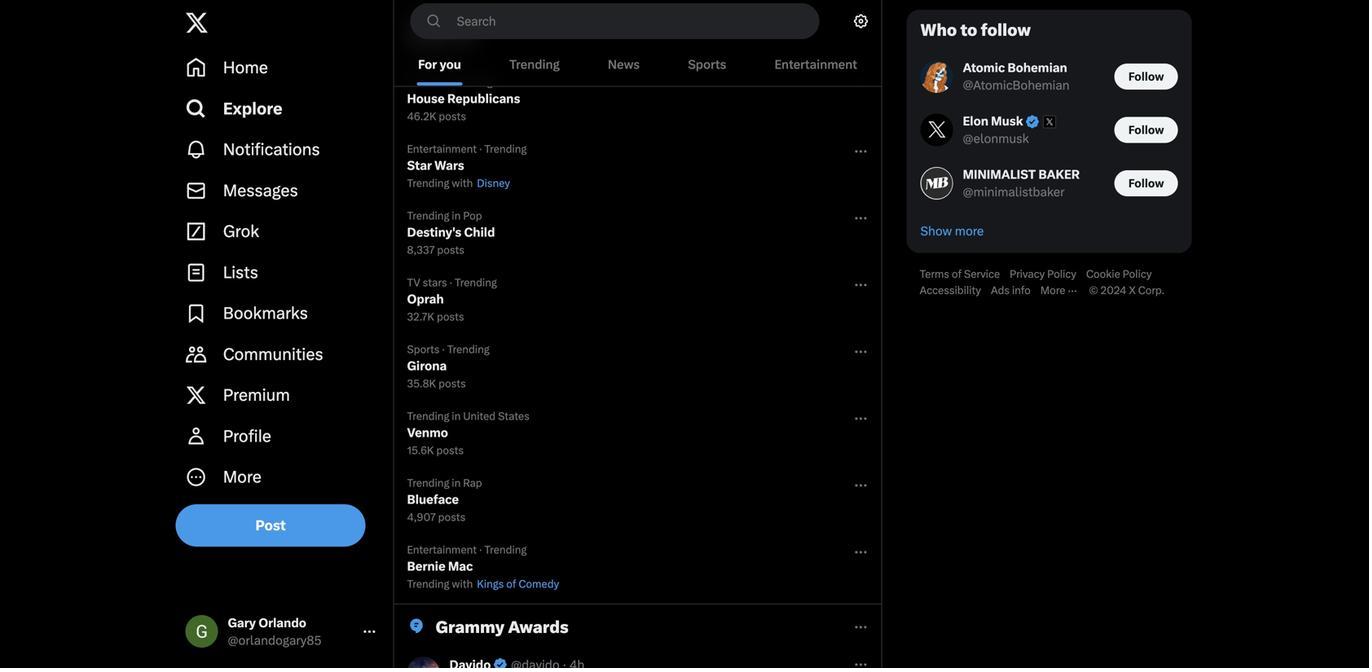 Task type: locate. For each thing, give the bounding box(es) containing it.
posts down venmo
[[436, 444, 464, 457]]

elon
[[963, 114, 989, 128]]

posts down 'destiny's' on the top of the page
[[437, 244, 465, 256]]

explore
[[223, 99, 283, 119]]

@atomicbohemian
[[963, 78, 1070, 93]]

· inside entertainment · trending bernie mac trending with kings of comedy
[[479, 544, 482, 556]]

· down you
[[445, 76, 448, 88]]

· inside sports · trending girona 35.8k posts
[[442, 343, 445, 356]]

posts inside 'trending in united states venmo 15.6k posts'
[[436, 444, 464, 457]]

Search search field
[[410, 3, 820, 39]]

35.8k
[[407, 377, 436, 390]]

· inside the politics · trending house republicans 46.2k posts
[[445, 76, 448, 88]]

follow button for minimalist baker @minimalistbaker
[[1115, 170, 1178, 196]]

young
[[407, 24, 444, 39]]

2 vertical spatial entertainment
[[407, 544, 477, 556]]

bohemian
[[1008, 60, 1068, 75]]

privacy policy link
[[1010, 268, 1087, 281]]

@elonmusk link
[[963, 131, 1029, 147]]

in left "hip" at top
[[452, 9, 461, 22]]

of up accessibility link at the right top of page
[[952, 268, 962, 281]]

bernie
[[407, 559, 446, 574]]

2024
[[1101, 284, 1127, 297]]

post
[[256, 517, 286, 534]]

policy inside cookie policy accessibility
[[1123, 268, 1152, 281]]

kings of comedy link
[[475, 578, 559, 591]]

3 follow button from the top
[[1115, 170, 1178, 196]]

1 vertical spatial sports
[[407, 343, 440, 356]]

tab list
[[394, 43, 882, 86]]

posts inside trending in rap blueface 4,907 posts
[[438, 511, 466, 524]]

messages link
[[176, 170, 387, 211]]

· up girona
[[442, 343, 445, 356]]

0 vertical spatial entertainment
[[775, 57, 858, 72]]

posts inside the politics · trending house republicans 46.2k posts
[[439, 110, 466, 123]]

accessibility link
[[920, 284, 991, 297]]

trending inside the politics · trending house republicans 46.2k posts
[[451, 76, 493, 88]]

trending inside sports · trending girona 35.8k posts
[[447, 343, 490, 356]]

girona
[[407, 359, 447, 373]]

1 horizontal spatial of
[[952, 268, 962, 281]]

communities
[[223, 345, 323, 364]]

cookie
[[1087, 268, 1121, 281]]

4 in from the top
[[452, 477, 461, 490]]

profile link
[[176, 416, 387, 457]]

follow
[[981, 20, 1031, 40]]

with inside entertainment · trending star wars trending with disney
[[452, 177, 473, 190]]

© 2024 x corp.
[[1089, 284, 1165, 297]]

verified account image right musk
[[1025, 114, 1040, 129]]

posts right 46.2k
[[439, 110, 466, 123]]

atomic bohemian @atomicbohemian
[[963, 60, 1070, 93]]

profile
[[223, 427, 271, 446]]

1 vertical spatial more
[[223, 468, 262, 487]]

1 vertical spatial entertainment
[[407, 143, 477, 155]]

·
[[445, 76, 448, 88], [479, 143, 482, 155], [450, 276, 452, 289], [442, 343, 445, 356], [479, 544, 482, 556]]

grok link
[[176, 211, 387, 252]]

0 horizontal spatial verified account image
[[493, 658, 508, 668]]

info
[[1012, 284, 1031, 297]]

in left pop
[[452, 209, 461, 222]]

2 vertical spatial follow button
[[1115, 170, 1178, 196]]

more down privacy policy link at the right top of the page
[[1041, 284, 1066, 297]]

destiny's
[[407, 225, 462, 240]]

with down the wars
[[452, 177, 473, 190]]

lists
[[223, 263, 258, 282]]

show more link
[[908, 210, 1191, 252]]

2 with from the top
[[452, 578, 473, 591]]

hip
[[463, 9, 480, 22]]

elon musk
[[963, 114, 1023, 128]]

entertainment inside entertainment · trending bernie mac trending with kings of comedy
[[407, 544, 477, 556]]

2 policy from the left
[[1123, 268, 1152, 281]]

3 follow from the top
[[1129, 176, 1164, 190]]

awards
[[508, 618, 569, 637]]

more
[[955, 224, 984, 239]]

follow button
[[1115, 63, 1178, 89], [1115, 117, 1178, 143], [1115, 170, 1178, 196]]

in for young
[[452, 9, 461, 22]]

posts down blueface
[[438, 511, 466, 524]]

grammy awards
[[436, 618, 569, 637]]

baker
[[1039, 167, 1080, 182]]

of right 'kings'
[[506, 578, 516, 591]]

posts right 32.7k
[[437, 311, 464, 323]]

1 policy from the left
[[1048, 268, 1077, 281]]

1 horizontal spatial policy
[[1123, 268, 1152, 281]]

0 horizontal spatial policy
[[1048, 268, 1077, 281]]

entertainment inside entertainment · trending star wars trending with disney
[[407, 143, 477, 155]]

0 vertical spatial more
[[1041, 284, 1066, 297]]

who to follow
[[921, 20, 1031, 40]]

show more
[[921, 224, 984, 239]]

1 follow from the top
[[1129, 70, 1164, 83]]

1 vertical spatial of
[[506, 578, 516, 591]]

verified account image
[[1025, 114, 1040, 129], [493, 658, 508, 668]]

verified account image down grammy awards
[[493, 658, 508, 668]]

in inside trending in hip hop young thug 6,394 posts
[[452, 9, 461, 22]]

1 vertical spatial follow
[[1129, 123, 1164, 137]]

terms of service
[[920, 268, 1000, 281]]

home link
[[176, 47, 387, 88]]

ads
[[991, 284, 1010, 297]]

2 vertical spatial follow
[[1129, 176, 1164, 190]]

posts right 35.8k
[[439, 377, 466, 390]]

· up 'kings'
[[479, 544, 482, 556]]

policy for privacy policy
[[1048, 268, 1077, 281]]

· right "stars"
[[450, 276, 452, 289]]

0 vertical spatial verified account image
[[1025, 114, 1040, 129]]

with down 'mac'
[[452, 578, 473, 591]]

in left rap on the bottom of page
[[452, 477, 461, 490]]

1 follow button from the top
[[1115, 63, 1178, 89]]

1 vertical spatial follow button
[[1115, 117, 1178, 143]]

0 vertical spatial with
[[452, 177, 473, 190]]

pop
[[463, 209, 482, 222]]

©
[[1089, 284, 1098, 297]]

1 with from the top
[[452, 177, 473, 190]]

0 horizontal spatial more
[[223, 468, 262, 487]]

1 in from the top
[[452, 9, 461, 22]]

in left united
[[452, 410, 461, 423]]

elon musk link
[[963, 113, 1058, 131]]

communities link
[[176, 334, 387, 375]]

1 horizontal spatial verified account image
[[1025, 114, 1040, 129]]

entertainment for entertainment
[[775, 57, 858, 72]]

in inside trending in pop destiny's child 8,337 posts
[[452, 209, 461, 222]]

policy up more dropdown button
[[1048, 268, 1077, 281]]

in inside trending in rap blueface 4,907 posts
[[452, 477, 461, 490]]

accessibility
[[920, 284, 981, 297]]

entertainment for entertainment · trending bernie mac trending with kings of comedy
[[407, 544, 477, 556]]

3 in from the top
[[452, 410, 461, 423]]

news link
[[584, 43, 664, 86]]

posts up you
[[439, 43, 466, 56]]

in
[[452, 9, 461, 22], [452, 209, 461, 222], [452, 410, 461, 423], [452, 477, 461, 490]]

verified account image inside elon musk link
[[1025, 114, 1040, 129]]

1 horizontal spatial sports
[[688, 57, 727, 72]]

0 vertical spatial follow button
[[1115, 63, 1178, 89]]

hop
[[482, 9, 501, 22]]

cookie policy link
[[1087, 268, 1162, 281]]

0 horizontal spatial of
[[506, 578, 516, 591]]

entertainment
[[775, 57, 858, 72], [407, 143, 477, 155], [407, 544, 477, 556]]

of inside entertainment · trending bernie mac trending with kings of comedy
[[506, 578, 516, 591]]

policy up x
[[1123, 268, 1152, 281]]

disney link
[[475, 177, 510, 190]]

follow
[[1129, 70, 1164, 83], [1129, 123, 1164, 137], [1129, 176, 1164, 190]]

entertainment inside tab list
[[775, 57, 858, 72]]

· up disney link
[[479, 143, 482, 155]]

more inside dropdown button
[[1041, 284, 1066, 297]]

sports
[[688, 57, 727, 72], [407, 343, 440, 356]]

1 horizontal spatial more
[[1041, 284, 1066, 297]]

policy
[[1048, 268, 1077, 281], [1123, 268, 1152, 281]]

sports inside sports · trending girona 35.8k posts
[[407, 343, 440, 356]]

with inside entertainment · trending bernie mac trending with kings of comedy
[[452, 578, 473, 591]]

0 horizontal spatial sports
[[407, 343, 440, 356]]

0 vertical spatial of
[[952, 268, 962, 281]]

1 vertical spatial with
[[452, 578, 473, 591]]

2 in from the top
[[452, 209, 461, 222]]

0 vertical spatial follow
[[1129, 70, 1164, 83]]

0 vertical spatial sports
[[688, 57, 727, 72]]

· inside entertainment · trending star wars trending with disney
[[479, 143, 482, 155]]

1 vertical spatial verified account image
[[493, 658, 508, 668]]

news
[[608, 57, 640, 72]]

tv stars · trending oprah 32.7k posts
[[407, 276, 497, 323]]

with for star wars
[[452, 177, 473, 190]]

cookie policy accessibility
[[920, 268, 1152, 297]]

atomic bohemian link
[[963, 60, 1070, 77]]

sports inside sports link
[[688, 57, 727, 72]]

posts inside tv stars · trending oprah 32.7k posts
[[437, 311, 464, 323]]

more
[[1041, 284, 1066, 297], [223, 468, 262, 487]]

star
[[407, 158, 432, 173]]

trending link
[[485, 43, 584, 86]]

sports for sports
[[688, 57, 727, 72]]

in inside 'trending in united states venmo 15.6k posts'
[[452, 410, 461, 423]]

home
[[223, 58, 268, 78]]

more down profile
[[223, 468, 262, 487]]



Task type: describe. For each thing, give the bounding box(es) containing it.
footer navigation
[[907, 266, 1192, 299]]

thug
[[446, 24, 476, 39]]

posts inside trending in hip hop young thug 6,394 posts
[[439, 43, 466, 56]]

you
[[440, 57, 461, 72]]

sports for sports · trending girona 35.8k posts
[[407, 343, 440, 356]]

trending inside trending in rap blueface 4,907 posts
[[407, 477, 449, 490]]

2 follow button from the top
[[1115, 117, 1178, 143]]

with for bernie mac
[[452, 578, 473, 591]]

trending inside tv stars · trending oprah 32.7k posts
[[455, 276, 497, 289]]

15.6k
[[407, 444, 434, 457]]

service
[[964, 268, 1000, 281]]

grok
[[223, 222, 259, 241]]

@atomicbohemian link
[[963, 77, 1070, 93]]

states
[[498, 410, 530, 423]]

musk
[[991, 114, 1023, 128]]

posts inside sports · trending girona 35.8k posts
[[439, 377, 466, 390]]

for
[[418, 57, 437, 72]]

explore link
[[176, 88, 387, 129]]

notifications
[[223, 140, 320, 159]]

more inside popup button
[[223, 468, 262, 487]]

· for house
[[445, 76, 448, 88]]

in for venmo
[[452, 410, 461, 423]]

bookmarks
[[223, 304, 308, 323]]

@minimalistbaker link
[[963, 184, 1065, 200]]

minimalist
[[963, 167, 1036, 182]]

privacy policy
[[1010, 268, 1077, 281]]

32.7k
[[407, 311, 434, 323]]

child
[[464, 225, 495, 240]]

entertainment for entertainment · trending star wars trending with disney
[[407, 143, 477, 155]]

for you
[[418, 57, 461, 72]]

messages
[[223, 181, 298, 200]]

follow for atomic bohemian @atomicbohemian
[[1129, 70, 1164, 83]]

to
[[961, 20, 978, 40]]

who to follow section
[[908, 11, 1191, 252]]

6,394
[[407, 43, 436, 56]]

minimalist baker link
[[963, 166, 1080, 184]]

trending inside trending in hip hop young thug 6,394 posts
[[407, 9, 449, 22]]

venmo
[[407, 426, 448, 440]]

sports link
[[664, 43, 751, 86]]

politics
[[407, 76, 443, 88]]

trending inside 'trending in united states venmo 15.6k posts'
[[407, 410, 449, 423]]

gary
[[228, 616, 256, 630]]

primary navigation
[[176, 47, 387, 498]]

trending in rap blueface 4,907 posts
[[407, 477, 482, 524]]

46.2k
[[407, 110, 437, 123]]

4,907
[[407, 511, 436, 524]]

grammy
[[436, 618, 505, 637]]

· for bernie
[[479, 544, 482, 556]]

wars
[[435, 158, 464, 173]]

grammy awards heading
[[407, 618, 869, 637]]

disney
[[477, 177, 510, 190]]

ads info
[[991, 284, 1031, 297]]

trending in hip hop young thug 6,394 posts
[[407, 9, 501, 56]]

policy for cookie policy accessibility
[[1123, 268, 1152, 281]]

atomic
[[963, 60, 1005, 75]]

politics · trending house republicans 46.2k posts
[[407, 76, 520, 123]]

sports · trending girona 35.8k posts
[[407, 343, 490, 390]]

@elonmusk
[[963, 131, 1029, 146]]

minimalist baker @minimalistbaker
[[963, 167, 1080, 199]]

orlando
[[259, 616, 306, 630]]

entertainment link
[[751, 43, 882, 86]]

follow button for atomic bohemian @atomicbohemian
[[1115, 63, 1178, 89]]

2 follow from the top
[[1129, 123, 1164, 137]]

trending in pop destiny's child 8,337 posts
[[407, 209, 495, 256]]

oprah
[[407, 292, 444, 306]]

tab list containing for you
[[394, 43, 882, 86]]

terms of service link
[[920, 268, 1010, 281]]

follow for minimalist baker @minimalistbaker
[[1129, 176, 1164, 190]]

mac
[[448, 559, 473, 574]]

Search query text field
[[447, 4, 819, 38]]

kings
[[477, 578, 504, 591]]

house
[[407, 91, 445, 106]]

gary orlando @orlandogary85
[[228, 616, 322, 648]]

trending in united states venmo 15.6k posts
[[407, 410, 530, 457]]

stars
[[423, 276, 447, 289]]

posts inside trending in pop destiny's child 8,337 posts
[[437, 244, 465, 256]]

in for child
[[452, 209, 461, 222]]

in for 4,907
[[452, 477, 461, 490]]

rap
[[463, 477, 482, 490]]

privacy
[[1010, 268, 1045, 281]]

of inside footer navigation
[[952, 268, 962, 281]]

lists link
[[176, 252, 387, 293]]

· for girona
[[442, 343, 445, 356]]

ads info link
[[991, 284, 1041, 297]]

@orlandogary85
[[228, 633, 322, 648]]

comedy
[[519, 578, 559, 591]]

x
[[1129, 284, 1136, 297]]

· for star
[[479, 143, 482, 155]]

· inside tv stars · trending oprah 32.7k posts
[[450, 276, 452, 289]]

corp.
[[1138, 284, 1165, 297]]

post link
[[176, 504, 366, 547]]

blueface
[[407, 492, 459, 507]]

trending inside trending in pop destiny's child 8,337 posts
[[407, 209, 449, 222]]

entertainment · trending star wars trending with disney
[[407, 143, 527, 190]]

show
[[921, 224, 952, 239]]

tv
[[407, 276, 420, 289]]

entertainment · trending bernie mac trending with kings of comedy
[[407, 544, 559, 591]]

more button
[[1041, 284, 1089, 297]]

republicans
[[447, 91, 520, 106]]



Task type: vqa. For each thing, say whether or not it's contained in the screenshot.
Bernie Mac with
yes



